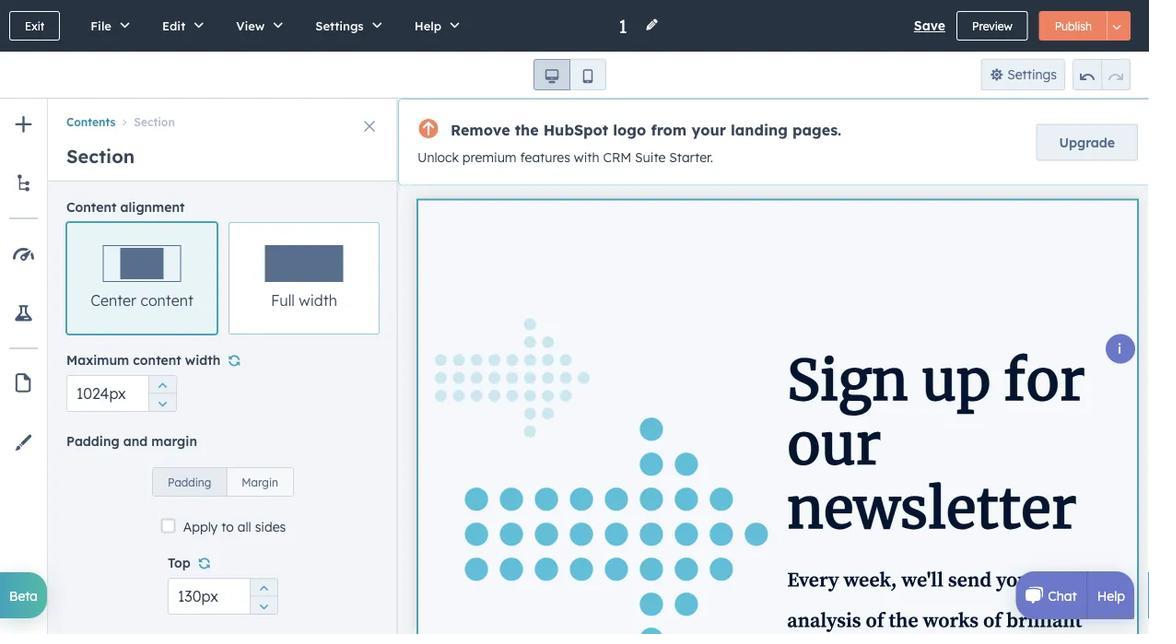 Task type: describe. For each thing, give the bounding box(es) containing it.
preview
[[973, 19, 1013, 33]]

1 horizontal spatial settings
[[1008, 66, 1057, 83]]

pages.
[[793, 120, 842, 139]]

padding and margin
[[66, 433, 197, 449]]

close image
[[364, 121, 375, 132]]

beta
[[9, 587, 38, 604]]

crm
[[603, 149, 632, 165]]

contents
[[66, 115, 116, 129]]

content for center
[[141, 291, 193, 310]]

contents button
[[66, 115, 116, 129]]

chat
[[1048, 587, 1077, 604]]

the
[[515, 120, 539, 139]]

1 vertical spatial help
[[1098, 587, 1126, 604]]

center
[[90, 291, 136, 310]]

with
[[574, 149, 600, 165]]

to
[[221, 518, 234, 534]]

unlock premium features with crm suite starter.
[[418, 149, 713, 165]]

from
[[651, 120, 687, 139]]

width inside checkbox
[[299, 291, 337, 310]]

help button
[[395, 0, 473, 52]]

Margin button
[[226, 467, 294, 497]]

0 horizontal spatial settings button
[[296, 0, 395, 52]]

exit
[[25, 19, 44, 33]]

1 vertical spatial settings button
[[981, 59, 1066, 90]]

landing
[[731, 120, 788, 139]]

0 horizontal spatial width
[[185, 352, 221, 368]]

unlock
[[418, 149, 459, 165]]

premium
[[463, 149, 517, 165]]

view
[[236, 18, 265, 33]]

preview button
[[957, 11, 1028, 41]]

padding for padding
[[168, 475, 211, 489]]

1024px text field
[[66, 375, 177, 412]]

content alignment
[[66, 199, 185, 215]]

view button
[[217, 0, 296, 52]]

margin
[[242, 475, 278, 489]]

starter.
[[670, 149, 713, 165]]

file button
[[71, 0, 143, 52]]

remove the hubspot logo from your landing pages.
[[451, 120, 842, 139]]

content for maximum
[[133, 352, 181, 368]]

maximum content width
[[66, 352, 221, 368]]

group containing padding
[[152, 456, 294, 497]]

maximum
[[66, 352, 129, 368]]

remove
[[451, 120, 510, 139]]

top
[[168, 555, 191, 571]]



Task type: locate. For each thing, give the bounding box(es) containing it.
1 horizontal spatial padding
[[168, 475, 211, 489]]

width down 'center content'
[[185, 352, 221, 368]]

0 vertical spatial padding
[[66, 433, 119, 449]]

save button
[[914, 15, 946, 37]]

help inside button
[[414, 18, 442, 33]]

navigation
[[48, 99, 398, 132]]

help
[[414, 18, 442, 33], [1098, 587, 1126, 604]]

group down publish group
[[1073, 59, 1131, 90]]

section right contents
[[134, 115, 175, 129]]

padding inside button
[[168, 475, 211, 489]]

content up 1024px text field
[[133, 352, 181, 368]]

beta button
[[0, 572, 47, 619]]

section inside navigation
[[134, 115, 175, 129]]

settings button
[[296, 0, 395, 52], [981, 59, 1066, 90]]

Padding button
[[152, 467, 227, 497]]

settings right view button
[[316, 18, 364, 33]]

upgrade link
[[1037, 124, 1138, 161]]

publish
[[1055, 19, 1092, 33]]

1 horizontal spatial width
[[299, 291, 337, 310]]

and
[[123, 433, 148, 449]]

section down contents button
[[66, 145, 135, 168]]

content
[[66, 199, 117, 215]]

settings
[[316, 18, 364, 33], [1008, 66, 1057, 83]]

save
[[914, 18, 946, 34]]

padding for padding and margin
[[66, 433, 119, 449]]

settings down preview on the top of the page
[[1008, 66, 1057, 83]]

130px text field
[[168, 578, 278, 615]]

content inside checkbox
[[141, 291, 193, 310]]

your
[[692, 120, 726, 139]]

full
[[271, 291, 295, 310]]

upgrade
[[1060, 134, 1115, 150]]

1 vertical spatial settings
[[1008, 66, 1057, 83]]

group down maximum content width on the left bottom
[[148, 375, 176, 412]]

group up "to" in the left of the page
[[152, 456, 294, 497]]

edit button
[[143, 0, 217, 52]]

center content
[[90, 291, 193, 310]]

0 horizontal spatial padding
[[66, 433, 119, 449]]

0 vertical spatial content
[[141, 291, 193, 310]]

0 horizontal spatial settings
[[316, 18, 364, 33]]

full width
[[271, 291, 337, 310]]

edit
[[162, 18, 185, 33]]

width
[[299, 291, 337, 310], [185, 352, 221, 368]]

0 vertical spatial width
[[299, 291, 337, 310]]

1 horizontal spatial help
[[1098, 587, 1126, 604]]

features
[[520, 149, 571, 165]]

1 vertical spatial section
[[66, 145, 135, 168]]

1 vertical spatial padding
[[168, 475, 211, 489]]

apply
[[183, 518, 218, 534]]

content right 'center'
[[141, 291, 193, 310]]

1 vertical spatial width
[[185, 352, 221, 368]]

hubspot
[[544, 120, 609, 139]]

group up 'hubspot'
[[534, 59, 607, 90]]

exit link
[[9, 11, 60, 41]]

0 vertical spatial section
[[134, 115, 175, 129]]

section
[[134, 115, 175, 129], [66, 145, 135, 168]]

0 vertical spatial settings
[[316, 18, 364, 33]]

section button
[[116, 115, 175, 129]]

Center content checkbox
[[66, 222, 218, 335]]

group down sides
[[250, 578, 277, 615]]

apply to all sides
[[183, 518, 286, 534]]

file
[[91, 18, 111, 33]]

padding down margin
[[168, 475, 211, 489]]

content
[[141, 291, 193, 310], [133, 352, 181, 368]]

padding
[[66, 433, 119, 449], [168, 475, 211, 489]]

all
[[238, 518, 251, 534]]

width right full
[[299, 291, 337, 310]]

publish button
[[1040, 11, 1108, 41]]

0 vertical spatial settings button
[[296, 0, 395, 52]]

margin
[[151, 433, 197, 449]]

0 vertical spatial help
[[414, 18, 442, 33]]

1 vertical spatial content
[[133, 352, 181, 368]]

0 horizontal spatial help
[[414, 18, 442, 33]]

1 horizontal spatial settings button
[[981, 59, 1066, 90]]

navigation containing contents
[[48, 99, 398, 132]]

publish group
[[1040, 11, 1131, 41]]

Full width checkbox
[[229, 222, 380, 335]]

sides
[[255, 518, 286, 534]]

group
[[534, 59, 607, 90], [1073, 59, 1131, 90], [148, 375, 176, 412], [152, 456, 294, 497], [250, 578, 277, 615]]

suite
[[635, 149, 666, 165]]

logo
[[613, 120, 646, 139]]

padding left and
[[66, 433, 119, 449]]

None field
[[617, 13, 634, 38]]

alignment
[[120, 199, 185, 215]]



Task type: vqa. For each thing, say whether or not it's contained in the screenshot.
'Starter.'
yes



